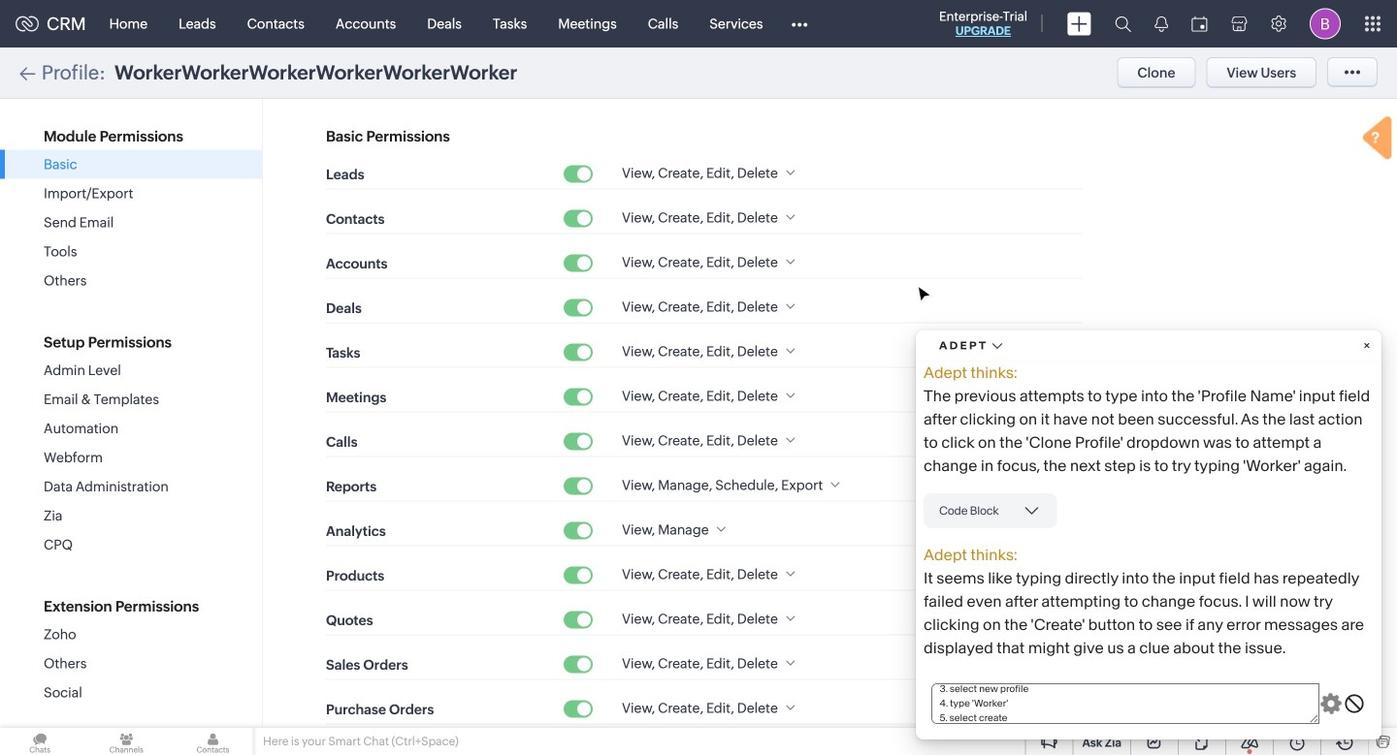Task type: describe. For each thing, give the bounding box(es) containing it.
create menu image
[[1067, 12, 1092, 35]]

search image
[[1115, 16, 1131, 32]]

chats image
[[0, 729, 80, 756]]

signals element
[[1143, 0, 1180, 48]]

help image
[[1358, 114, 1397, 166]]

logo image
[[16, 16, 39, 32]]

contacts image
[[173, 729, 253, 756]]



Task type: locate. For each thing, give the bounding box(es) containing it.
create menu element
[[1056, 0, 1103, 47]]

Other Modules field
[[779, 8, 820, 39]]

profile element
[[1298, 0, 1353, 47]]

profile image
[[1310, 8, 1341, 39]]

signals image
[[1155, 16, 1168, 32]]

channels image
[[87, 729, 166, 756]]

search element
[[1103, 0, 1143, 48]]

calendar image
[[1191, 16, 1208, 32]]



